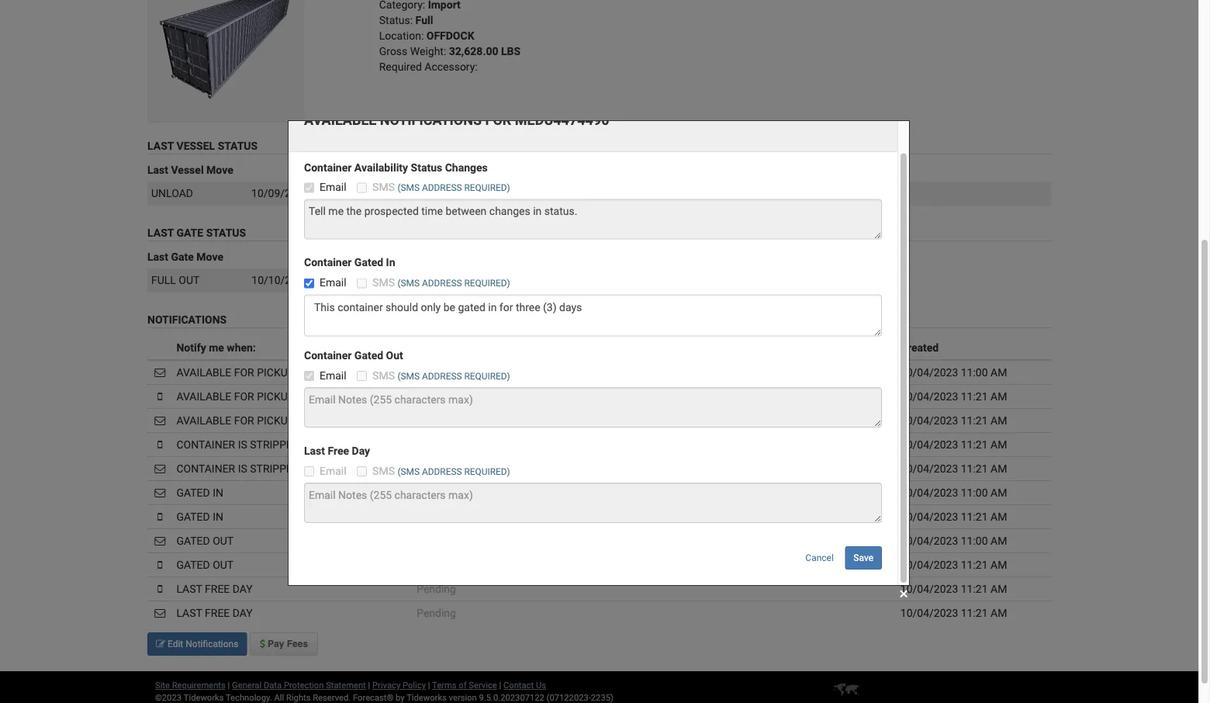 Task type: describe. For each thing, give the bounding box(es) containing it.
the
[[609, 486, 624, 499]]

lg image for 10/04/2023 11:00 am
[[376, 367, 388, 378]]

2 10/04/2023 from the top
[[901, 390, 959, 403]]

last vessel status
[[147, 139, 258, 152]]

4 10/04/2023 11:21 am from the top
[[901, 462, 1008, 475]]

move for last vessel move
[[207, 164, 233, 176]]

gated out for 10/04/2023 11:21 am
[[176, 558, 234, 571]]

6 10/04/2023 from the top
[[901, 486, 959, 499]]

weight:
[[410, 45, 447, 58]]

2 container from the top
[[176, 462, 235, 475]]

offdock
[[427, 29, 475, 42]]

vessel for status
[[177, 139, 215, 152]]

8 11:21 from the top
[[961, 606, 988, 619]]

mobile image for gated in
[[158, 511, 162, 522]]

general data protection statement link
[[232, 680, 366, 690]]

full out
[[151, 274, 200, 286]]

envelope o image for gated out
[[155, 535, 165, 546]]

terms
[[432, 680, 457, 690]]

in for 10/04/2023 11:21 am
[[213, 510, 223, 523]]

site requirements link
[[155, 680, 226, 690]]

8 10/04/2023 from the top
[[901, 534, 959, 547]]

3 | from the left
[[428, 680, 430, 690]]

11:00 for available for pickup
[[961, 366, 988, 379]]

mobile image for gated out
[[158, 559, 162, 570]]

us
[[536, 680, 546, 690]]

statement
[[326, 680, 366, 690]]

last for last vessel move
[[147, 164, 168, 176]]

10 10/04/2023 from the top
[[901, 582, 959, 595]]

number
[[421, 250, 460, 263]]

mobile image for container
[[158, 439, 162, 450]]

5 10/04/2023 11:21 am from the top
[[901, 510, 1008, 523]]

requirements
[[172, 680, 226, 690]]

available for envelope o icon related to available
[[176, 366, 232, 379]]

3 11:21 from the top
[[961, 438, 988, 451]]

1 | from the left
[[228, 680, 230, 690]]

©2023 tideworks
[[155, 693, 224, 703]]

last gate status
[[147, 226, 246, 239]]

privacy
[[373, 680, 401, 690]]

reserved.
[[313, 693, 351, 703]]

service
[[469, 680, 497, 690]]

1 10/04/2023 from the top
[[901, 366, 959, 379]]

import
[[615, 187, 647, 200]]

1 last from the top
[[176, 582, 202, 595]]

if
[[528, 486, 534, 499]]

available for envelope o image for available for pickup
[[176, 414, 232, 427]]

privacy policy link
[[373, 680, 426, 690]]

1 horizontal spatial full
[[847, 187, 864, 200]]

3 pickup from the top
[[257, 414, 295, 427]]

if possible, send the weight at time of gate in.
[[528, 486, 746, 499]]

lg image for 10/04/2023 11:21 am
[[376, 391, 388, 402]]

last for last gate status
[[147, 226, 174, 239]]

chassis number
[[379, 250, 460, 263]]

policy
[[403, 680, 426, 690]]

gate
[[711, 486, 732, 499]]

last free day for envelope o icon corresponding to last
[[176, 606, 253, 619]]

3 gated from the top
[[176, 534, 210, 547]]

gated in for 10/04/2023 11:21 am
[[176, 510, 223, 523]]

required
[[379, 60, 422, 73]]

status: full location: offdock gross weight: 32,628.00 lbs required accessory:
[[379, 14, 521, 73]]

possible,
[[537, 486, 580, 499]]

2 | from the left
[[368, 680, 370, 690]]

pay fees link
[[250, 632, 318, 656]]

envelope o image for gated in
[[155, 487, 165, 498]]

1 free from the top
[[205, 582, 230, 595]]

gross
[[379, 45, 408, 58]]

- 10/10/2023 9:14 am for 10/04/2023 11:21 am
[[388, 390, 497, 403]]

notify me when:
[[176, 341, 256, 354]]

container is stripped for mobile icon for container
[[176, 438, 300, 451]]

edit notifications button
[[147, 633, 247, 656]]

unload
[[151, 187, 193, 200]]

2 stripped from the top
[[250, 462, 300, 475]]

in.
[[735, 486, 746, 499]]

weight
[[627, 486, 659, 499]]

vessel/voyage
[[379, 164, 452, 176]]

- for 10/04/2023 11:21 am
[[391, 390, 394, 403]]

32,628.00
[[449, 45, 499, 58]]

chassis
[[379, 250, 418, 263]]

3 - 10/10/2023 9:14 am from the top
[[388, 414, 497, 427]]

created
[[901, 341, 939, 354]]

status:
[[379, 14, 413, 27]]

edit notifications link
[[147, 633, 250, 656]]

1 pending from the top
[[417, 462, 456, 475]]

all
[[274, 693, 284, 703]]

4 10/04/2023 from the top
[[901, 438, 959, 451]]

9:14 for 10/04/2023 11:00 am
[[457, 366, 478, 379]]

10/09/2023 8:57 am
[[252, 187, 352, 200]]

gated out for 10/04/2023 11:00 am
[[176, 534, 234, 547]]

notifications inside edit notifications button
[[186, 639, 239, 650]]

protection
[[284, 680, 324, 690]]

9:14 for 10/04/2023 11:21 am
[[457, 390, 478, 403]]

pickup for lg "image" associated with 10/04/2023 11:00 am
[[257, 366, 295, 379]]

full
[[151, 274, 176, 286]]

time
[[674, 486, 695, 499]]

3 - from the top
[[391, 414, 394, 427]]

container is stripped for container envelope o icon
[[176, 462, 300, 475]]

for for mobile icon corresponding to available
[[234, 390, 254, 403]]

of inside site requirements | general data protection statement | privacy policy | terms of service | contact us ©2023 tideworks technology. all rights reserved. forecast® by tideworks version 9.5.0.202307122 (07122023-2235)
[[459, 680, 467, 690]]

usd image
[[260, 639, 265, 648]]

available for mobile icon corresponding to available
[[176, 390, 232, 403]]

own
[[383, 274, 408, 286]]

6 10/04/2023 11:21 am from the top
[[901, 558, 1008, 571]]

pm
[[336, 274, 352, 286]]

terms of service link
[[432, 680, 497, 690]]

2 is from the top
[[238, 462, 247, 475]]

(07122023-
[[547, 693, 591, 703]]

3 9:14 from the top
[[457, 414, 478, 427]]

3 available for pickup from the top
[[176, 414, 295, 427]]

11:00 for gated in
[[961, 486, 988, 499]]

envelope o image for container
[[155, 463, 165, 474]]

2:38
[[312, 274, 333, 286]]

at
[[662, 486, 671, 499]]

10/09/2023
[[252, 187, 309, 200]]

8 10/04/2023 11:21 am from the top
[[901, 606, 1008, 619]]

full inside the status: full location: offdock gross weight: 32,628.00 lbs required accessory:
[[416, 14, 433, 27]]

by
[[396, 693, 405, 703]]

gate for status
[[177, 226, 203, 239]]

me
[[209, 341, 224, 354]]

status for last gate status
[[206, 226, 246, 239]]

for for envelope o image for available for pickup
[[234, 414, 254, 427]]



Task type: vqa. For each thing, say whether or not it's contained in the screenshot.
Technology.
yes



Task type: locate. For each thing, give the bounding box(es) containing it.
1 vertical spatial envelope o image
[[155, 487, 165, 498]]

2 11:00 from the top
[[961, 486, 988, 499]]

- 10/10/2023 9:14 am for 10/04/2023 11:00 am
[[388, 366, 497, 379]]

1 11:21 from the top
[[961, 390, 988, 403]]

| left general on the left of page
[[228, 680, 230, 690]]

2 10/04/2023 11:21 am from the top
[[901, 414, 1008, 427]]

envelope o image for last
[[155, 607, 165, 618]]

notifications right edit
[[186, 639, 239, 650]]

2 vertical spatial available
[[176, 414, 232, 427]]

2 free from the top
[[205, 606, 230, 619]]

7 10/04/2023 from the top
[[901, 510, 959, 523]]

in for 10/04/2023 11:00 am
[[213, 486, 223, 499]]

1 vertical spatial pickup
[[257, 390, 295, 403]]

1 vertical spatial available
[[176, 390, 232, 403]]

last up full
[[147, 250, 168, 263]]

1 gated in from the top
[[176, 486, 223, 499]]

-
[[391, 366, 394, 379], [391, 390, 394, 403], [391, 414, 394, 427]]

out
[[179, 274, 200, 286], [213, 534, 234, 547], [213, 558, 234, 571]]

2 vertical spatial envelope o image
[[155, 607, 165, 618]]

1 for from the top
[[234, 366, 254, 379]]

1 vertical spatial last
[[176, 606, 202, 619]]

in
[[213, 486, 223, 499], [213, 510, 223, 523]]

day for envelope o icon corresponding to last
[[233, 606, 253, 619]]

0 vertical spatial notifications
[[147, 313, 227, 326]]

pay fees
[[265, 639, 308, 649]]

out for 10/04/2023 11:21 am
[[213, 558, 234, 571]]

container is stripped
[[176, 438, 300, 451], [176, 462, 300, 475]]

stripped
[[250, 438, 300, 451], [250, 462, 300, 475]]

1 - from the top
[[391, 366, 394, 379]]

0 vertical spatial gated in
[[176, 486, 223, 499]]

10/04/2023 11:00 am for available for pickup
[[901, 366, 1008, 379]]

general
[[232, 680, 262, 690]]

data
[[264, 680, 282, 690]]

10/04/2023 11:00 am for gated out
[[901, 534, 1008, 547]]

1 - 10/10/2023 9:14 am from the top
[[388, 366, 497, 379]]

contact
[[504, 680, 534, 690]]

0 vertical spatial day
[[233, 582, 253, 595]]

1 vertical spatial for
[[234, 390, 254, 403]]

5 11:21 from the top
[[961, 510, 988, 523]]

2235)
[[591, 693, 614, 703]]

2 vertical spatial - 10/10/2023 9:14 am
[[388, 414, 497, 427]]

2 - from the top
[[391, 390, 394, 403]]

2 for from the top
[[234, 390, 254, 403]]

of up version
[[459, 680, 467, 690]]

0 vertical spatial available
[[176, 366, 232, 379]]

1 vertical spatial container is stripped
[[176, 462, 300, 475]]

2 vertical spatial 10/04/2023 11:00 am
[[901, 534, 1008, 547]]

2 - 10/10/2023 9:14 am from the top
[[388, 390, 497, 403]]

1 vertical spatial gated out
[[176, 558, 234, 571]]

10/04/2023 11:21 am
[[901, 390, 1008, 403], [901, 414, 1008, 427], [901, 438, 1008, 451], [901, 462, 1008, 475], [901, 510, 1008, 523], [901, 558, 1008, 571], [901, 582, 1008, 595], [901, 606, 1008, 619]]

1 vertical spatial notifications
[[186, 639, 239, 650]]

2 11:21 from the top
[[961, 414, 988, 427]]

0 vertical spatial move
[[207, 164, 233, 176]]

forecast®
[[353, 693, 394, 703]]

2 vertical spatial mobile image
[[158, 583, 162, 594]]

full
[[416, 14, 433, 27], [847, 187, 864, 200]]

for for envelope o icon related to available
[[234, 366, 254, 379]]

last up unload
[[147, 164, 168, 176]]

7 11:21 from the top
[[961, 582, 988, 595]]

gate for move
[[171, 250, 194, 263]]

4 gated from the top
[[176, 558, 210, 571]]

1 vertical spatial 11:00
[[961, 486, 988, 499]]

0 vertical spatial vessel
[[177, 139, 215, 152]]

10/10/2023
[[252, 274, 310, 286], [397, 366, 454, 379], [397, 390, 454, 403], [397, 414, 454, 427]]

2 available for pickup from the top
[[176, 390, 295, 403]]

1 vertical spatial envelope o image
[[155, 463, 165, 474]]

0 vertical spatial of
[[698, 486, 708, 499]]

2 vertical spatial for
[[234, 414, 254, 427]]

3 last from the top
[[147, 226, 174, 239]]

0 vertical spatial last
[[176, 582, 202, 595]]

send
[[583, 486, 606, 499]]

0 vertical spatial out
[[179, 274, 200, 286]]

1 stripped from the top
[[250, 438, 300, 451]]

- 10/10/2023 9:14 am
[[388, 366, 497, 379], [388, 390, 497, 403], [388, 414, 497, 427]]

vessel up last vessel move
[[177, 139, 215, 152]]

0 vertical spatial in
[[213, 486, 223, 499]]

10/04/2023
[[901, 366, 959, 379], [901, 390, 959, 403], [901, 414, 959, 427], [901, 438, 959, 451], [901, 462, 959, 475], [901, 486, 959, 499], [901, 510, 959, 523], [901, 534, 959, 547], [901, 558, 959, 571], [901, 582, 959, 595], [901, 606, 959, 619]]

1 10/04/2023 11:21 am from the top
[[901, 390, 1008, 403]]

mobile image for available
[[158, 391, 162, 401]]

pickup for 10/04/2023 11:21 am's lg "image"
[[257, 390, 295, 403]]

11:00 for gated out
[[961, 534, 988, 547]]

status for last vessel status
[[218, 139, 258, 152]]

last free day
[[176, 582, 253, 595], [176, 606, 253, 619]]

1 vertical spatial full
[[847, 187, 864, 200]]

9:14
[[457, 366, 478, 379], [457, 390, 478, 403], [457, 414, 478, 427]]

out for 10/04/2023 11:00 am
[[213, 534, 234, 547]]

move
[[207, 164, 233, 176], [197, 250, 224, 263]]

1 day from the top
[[233, 582, 253, 595]]

gate up last gate move
[[177, 226, 203, 239]]

| up tideworks
[[428, 680, 430, 690]]

move down last vessel status
[[207, 164, 233, 176]]

1 gated from the top
[[176, 486, 210, 499]]

1 last free day from the top
[[176, 582, 253, 595]]

0 vertical spatial gate
[[177, 226, 203, 239]]

edit image
[[156, 639, 165, 649]]

1 9:14 from the top
[[457, 366, 478, 379]]

edit
[[168, 639, 183, 650]]

2 vertical spatial 11:00
[[961, 534, 988, 547]]

0 vertical spatial lg image
[[376, 367, 388, 378]]

1 vertical spatial lg image
[[376, 391, 388, 402]]

1 container from the top
[[176, 438, 235, 451]]

0 vertical spatial mobile image
[[158, 391, 162, 401]]

available
[[176, 366, 232, 379], [176, 390, 232, 403], [176, 414, 232, 427]]

10/10/2023 2:38 pm
[[252, 274, 352, 286]]

9 10/04/2023 from the top
[[901, 558, 959, 571]]

free
[[205, 582, 230, 595], [205, 606, 230, 619]]

gated in for 10/04/2023 11:00 am
[[176, 486, 223, 499]]

1 vertical spatial container
[[176, 462, 235, 475]]

lbs
[[501, 45, 521, 58]]

5 pending from the top
[[417, 606, 456, 619]]

8:57
[[312, 187, 333, 200]]

1 vertical spatial stripped
[[250, 462, 300, 475]]

2 envelope o image from the top
[[155, 487, 165, 498]]

status up last vessel move
[[218, 139, 258, 152]]

1 vertical spatial of
[[459, 680, 467, 690]]

0 vertical spatial free
[[205, 582, 230, 595]]

location:
[[379, 29, 424, 42]]

2 gated out from the top
[[176, 558, 234, 571]]

mobile image
[[158, 511, 162, 522], [158, 559, 162, 570]]

2 vertical spatial 9:14
[[457, 414, 478, 427]]

mobile image for last
[[158, 583, 162, 594]]

11 10/04/2023 from the top
[[901, 606, 959, 619]]

40dh image
[[147, 0, 304, 123]]

accessory:
[[425, 60, 478, 73]]

1 vertical spatial gated in
[[176, 510, 223, 523]]

9.5.0.202307122
[[479, 693, 545, 703]]

1 vertical spatial available for pickup
[[176, 390, 295, 403]]

0 vertical spatial is
[[238, 438, 247, 451]]

1 vertical spatial 10/04/2023 11:00 am
[[901, 486, 1008, 499]]

2 envelope o image from the top
[[155, 463, 165, 474]]

0 vertical spatial mobile image
[[158, 511, 162, 522]]

2 mobile image from the top
[[158, 439, 162, 450]]

mill/339e
[[383, 187, 436, 200]]

| up "9.5.0.202307122"
[[499, 680, 502, 690]]

1 vertical spatial out
[[213, 534, 234, 547]]

1 available from the top
[[176, 366, 232, 379]]

0 vertical spatial envelope o image
[[155, 367, 165, 377]]

last
[[176, 582, 202, 595], [176, 606, 202, 619]]

3 11:00 from the top
[[961, 534, 988, 547]]

2 last free day from the top
[[176, 606, 253, 619]]

3 10/04/2023 from the top
[[901, 414, 959, 427]]

1 is from the top
[[238, 438, 247, 451]]

envelope o image
[[155, 415, 165, 426], [155, 487, 165, 498], [155, 535, 165, 546]]

2 vertical spatial available for pickup
[[176, 414, 295, 427]]

gated in
[[176, 486, 223, 499], [176, 510, 223, 523]]

envelope o image for available
[[155, 367, 165, 377]]

2 in from the top
[[213, 510, 223, 523]]

version
[[449, 693, 477, 703]]

pending
[[417, 462, 456, 475], [417, 486, 456, 499], [417, 510, 456, 523], [417, 582, 456, 595], [417, 606, 456, 619]]

4 11:21 from the top
[[961, 462, 988, 475]]

1 gated out from the top
[[176, 534, 234, 547]]

- for 10/04/2023 11:00 am
[[391, 366, 394, 379]]

1 vertical spatial mobile image
[[158, 559, 162, 570]]

10/04/2023 11:00 am
[[901, 366, 1008, 379], [901, 486, 1008, 499], [901, 534, 1008, 547]]

is
[[238, 438, 247, 451], [238, 462, 247, 475]]

2 9:14 from the top
[[457, 390, 478, 403]]

last free day for last mobile icon
[[176, 582, 253, 595]]

1 vertical spatial in
[[213, 510, 223, 523]]

0 vertical spatial 10/04/2023 11:00 am
[[901, 366, 1008, 379]]

1 available for pickup from the top
[[176, 366, 295, 379]]

0 vertical spatial container is stripped
[[176, 438, 300, 451]]

edit notifications
[[165, 639, 239, 650]]

0 vertical spatial stripped
[[250, 438, 300, 451]]

1 vertical spatial free
[[205, 606, 230, 619]]

1 vertical spatial move
[[197, 250, 224, 263]]

1 vertical spatial -
[[391, 390, 394, 403]]

1 vertical spatial is
[[238, 462, 247, 475]]

of left gate
[[698, 486, 708, 499]]

11:21
[[961, 390, 988, 403], [961, 414, 988, 427], [961, 438, 988, 451], [961, 462, 988, 475], [961, 510, 988, 523], [961, 558, 988, 571], [961, 582, 988, 595], [961, 606, 988, 619]]

0 vertical spatial for
[[234, 366, 254, 379]]

0 vertical spatial full
[[416, 14, 433, 27]]

1 vertical spatial gate
[[171, 250, 194, 263]]

0 vertical spatial available for pickup
[[176, 366, 295, 379]]

envelope o image for available for pickup
[[155, 415, 165, 426]]

last
[[147, 139, 174, 152], [147, 164, 168, 176], [147, 226, 174, 239], [147, 250, 168, 263]]

move for last gate move
[[197, 250, 224, 263]]

0 vertical spatial last free day
[[176, 582, 253, 595]]

1 envelope o image from the top
[[155, 367, 165, 377]]

rights
[[286, 693, 311, 703]]

gated
[[176, 486, 210, 499], [176, 510, 210, 523], [176, 534, 210, 547], [176, 558, 210, 571]]

tideworks
[[407, 693, 447, 703]]

gate up full out
[[171, 250, 194, 263]]

1 vertical spatial - 10/10/2023 9:14 am
[[388, 390, 497, 403]]

mobile image
[[158, 391, 162, 401], [158, 439, 162, 450], [158, 583, 162, 594]]

0 vertical spatial - 10/10/2023 9:14 am
[[388, 366, 497, 379]]

2 gated from the top
[[176, 510, 210, 523]]

2 mobile image from the top
[[158, 559, 162, 570]]

3 pending from the top
[[417, 510, 456, 523]]

fees
[[287, 639, 308, 649]]

|
[[228, 680, 230, 690], [368, 680, 370, 690], [428, 680, 430, 690], [499, 680, 502, 690]]

2 vertical spatial envelope o image
[[155, 535, 165, 546]]

3 envelope o image from the top
[[155, 535, 165, 546]]

notify
[[176, 341, 206, 354]]

1 vertical spatial status
[[206, 226, 246, 239]]

0 vertical spatial -
[[391, 366, 394, 379]]

pay
[[268, 639, 284, 649]]

| up forecast®
[[368, 680, 370, 690]]

1 horizontal spatial of
[[698, 486, 708, 499]]

10/04/2023 11:00 am for gated in
[[901, 486, 1008, 499]]

5 10/04/2023 from the top
[[901, 462, 959, 475]]

0 vertical spatial status
[[218, 139, 258, 152]]

last gate move
[[147, 250, 224, 263]]

2 vertical spatial pickup
[[257, 414, 295, 427]]

1 vertical spatial day
[[233, 606, 253, 619]]

1 vertical spatial vessel
[[171, 164, 204, 176]]

3 10/04/2023 11:00 am from the top
[[901, 534, 1008, 547]]

2 pickup from the top
[[257, 390, 295, 403]]

1 pickup from the top
[[257, 366, 295, 379]]

last up last gate move
[[147, 226, 174, 239]]

4 | from the left
[[499, 680, 502, 690]]

3 10/04/2023 11:21 am from the top
[[901, 438, 1008, 451]]

7 10/04/2023 11:21 am from the top
[[901, 582, 1008, 595]]

1 container is stripped from the top
[[176, 438, 300, 451]]

0 horizontal spatial full
[[416, 14, 433, 27]]

notifications up notify
[[147, 313, 227, 326]]

1 10/04/2023 11:00 am from the top
[[901, 366, 1008, 379]]

of
[[698, 486, 708, 499], [459, 680, 467, 690]]

2 gated in from the top
[[176, 510, 223, 523]]

2 10/04/2023 11:00 am from the top
[[901, 486, 1008, 499]]

2 vertical spatial -
[[391, 414, 394, 427]]

envelope o image
[[155, 367, 165, 377], [155, 463, 165, 474], [155, 607, 165, 618]]

vessel for move
[[171, 164, 204, 176]]

day for last mobile icon
[[233, 582, 253, 595]]

0 horizontal spatial of
[[459, 680, 467, 690]]

0 vertical spatial 9:14
[[457, 366, 478, 379]]

last for last vessel status
[[147, 139, 174, 152]]

site requirements | general data protection statement | privacy policy | terms of service | contact us ©2023 tideworks technology. all rights reserved. forecast® by tideworks version 9.5.0.202307122 (07122023-2235)
[[155, 680, 614, 703]]

0 vertical spatial gated out
[[176, 534, 234, 547]]

4 last from the top
[[147, 250, 168, 263]]

1 vertical spatial 9:14
[[457, 390, 478, 403]]

for
[[234, 366, 254, 379], [234, 390, 254, 403], [234, 414, 254, 427]]

3 mobile image from the top
[[158, 583, 162, 594]]

1 mobile image from the top
[[158, 391, 162, 401]]

1 lg image from the top
[[376, 367, 388, 378]]

2 vertical spatial out
[[213, 558, 234, 571]]

3 for from the top
[[234, 414, 254, 427]]

6 11:21 from the top
[[961, 558, 988, 571]]

technology.
[[226, 693, 272, 703]]

move down 'last gate status'
[[197, 250, 224, 263]]

0 vertical spatial envelope o image
[[155, 415, 165, 426]]

last vessel move
[[147, 164, 233, 176]]

2 day from the top
[[233, 606, 253, 619]]

last for last gate move
[[147, 250, 168, 263]]

lg image
[[376, 367, 388, 378], [376, 391, 388, 402]]

1 11:00 from the top
[[961, 366, 988, 379]]

1 last from the top
[[147, 139, 174, 152]]

vessel up unload
[[171, 164, 204, 176]]

1 envelope o image from the top
[[155, 415, 165, 426]]

1 in from the top
[[213, 486, 223, 499]]

0 vertical spatial 11:00
[[961, 366, 988, 379]]

2 available from the top
[[176, 390, 232, 403]]

status up last gate move
[[206, 226, 246, 239]]

status
[[218, 139, 258, 152], [206, 226, 246, 239]]

last up last vessel move
[[147, 139, 174, 152]]

contact us link
[[504, 680, 546, 690]]

site
[[155, 680, 170, 690]]

1 vertical spatial last free day
[[176, 606, 253, 619]]

2 container is stripped from the top
[[176, 462, 300, 475]]

11:00
[[961, 366, 988, 379], [961, 486, 988, 499], [961, 534, 988, 547]]

2 last from the top
[[176, 606, 202, 619]]

4 pending from the top
[[417, 582, 456, 595]]

2 pending from the top
[[417, 486, 456, 499]]

3 available from the top
[[176, 414, 232, 427]]

1 vertical spatial mobile image
[[158, 439, 162, 450]]

0 vertical spatial container
[[176, 438, 235, 451]]

when:
[[227, 341, 256, 354]]

3 envelope o image from the top
[[155, 607, 165, 618]]

0 vertical spatial pickup
[[257, 366, 295, 379]]



